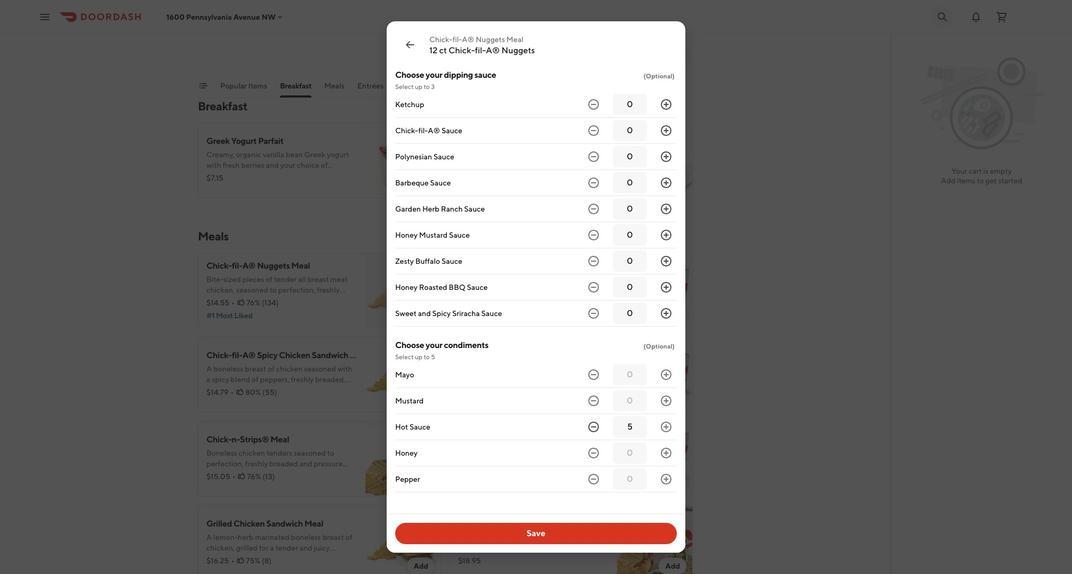 Task type: describe. For each thing, give the bounding box(es) containing it.
1 vertical spatial breaded
[[270, 460, 298, 469]]

wrap
[[528, 519, 550, 529]]

0 vertical spatial 76%
[[499, 44, 513, 52]]

100% inside the chick-fil-a® sandwich meal a boneless breast of chicken seasoned to perfection, freshly breaded, pressure cooked in 100% refined peanut oil.
[[493, 297, 512, 305]]

add for chick-fil-a® nuggets meal 'image'
[[414, 310, 429, 318]]

cart
[[969, 167, 982, 176]]

zesty buffalo sauce
[[395, 257, 463, 266]]

$14.79
[[207, 388, 229, 397]]

entrées
[[358, 82, 384, 90]]

perfection, inside the chick-fil-a® sandwich meal a boneless breast of chicken seasoned to perfection, freshly breaded, pressure cooked in 100% refined peanut oil.
[[458, 286, 496, 295]]

(13) for topmost chick-n-strips® meal image
[[515, 44, 527, 52]]

grilled
[[207, 519, 232, 529]]

0 vertical spatial freshly
[[497, 31, 520, 39]]

yogurt
[[327, 150, 349, 159]]

$15.05 for the bottommost chick-n-strips® meal image
[[207, 473, 230, 481]]

0 vertical spatial seasoned
[[546, 20, 578, 29]]

open menu image
[[38, 10, 51, 23]]

0 items, open order cart image
[[996, 10, 1009, 23]]

up inside choose your condiments select up to 5
[[415, 353, 423, 361]]

(55)
[[263, 388, 277, 397]]

boneless for the bottommost chick-n-strips® meal image
[[207, 449, 237, 458]]

#3 most liked
[[458, 312, 506, 320]]

yogurt
[[231, 136, 257, 146]]

items
[[248, 82, 267, 90]]

a
[[458, 275, 464, 284]]

1 vertical spatial chicken
[[234, 519, 265, 529]]

cooked inside the chick-fil-a® sandwich meal a boneless breast of chicken seasoned to perfection, freshly breaded, pressure cooked in 100% refined peanut oil.
[[458, 297, 484, 305]]

$7.15
[[207, 174, 224, 183]]

Current quantity is 5 number field
[[620, 422, 641, 433]]

1 vertical spatial nuggets
[[502, 45, 535, 55]]

#1
[[207, 312, 215, 320]]

refined inside the chick-fil-a® sandwich meal a boneless breast of chicken seasoned to perfection, freshly breaded, pressure cooked in 100% refined peanut oil.
[[514, 297, 538, 305]]

buffalo
[[416, 257, 440, 266]]

1 horizontal spatial meals
[[324, 82, 345, 90]]

chick-fil-a® deluxe meal for top chick-fil-a® deluxe meal "image"
[[207, 6, 304, 16]]

$14.79 •
[[207, 388, 234, 397]]

sides
[[397, 82, 415, 90]]

choose your condiments group
[[395, 340, 677, 493]]

add for 'spicy chicken sandwich deluxe meal' image
[[666, 394, 680, 402]]

freshly inside the chick-fil-a® sandwich meal a boneless breast of chicken seasoned to perfection, freshly breaded, pressure cooked in 100% refined peanut oil.
[[497, 286, 520, 295]]

organic
[[236, 150, 261, 159]]

$14.39
[[458, 299, 481, 307]]

hot sauce
[[395, 423, 431, 432]]

chick-fil-a® cool wrap meal
[[458, 519, 570, 529]]

vanilla
[[263, 150, 285, 159]]

(134)
[[262, 299, 279, 307]]

chick-fil-a® spicy chicken sandwich meal image
[[366, 337, 441, 413]]

12
[[430, 45, 438, 55]]

increase quantity by 1 image for a®
[[660, 124, 673, 137]]

parfait
[[258, 136, 284, 146]]

popular
[[220, 82, 247, 90]]

strips® for topmost chick-n-strips® meal image
[[492, 6, 521, 16]]

chick- inside the chick-fil-a® sandwich meal a boneless breast of chicken seasoned to perfection, freshly breaded, pressure cooked in 100% refined peanut oil.
[[458, 261, 484, 271]]

2 vertical spatial peanut
[[287, 471, 312, 479]]

sauce down $14.39 •
[[482, 310, 502, 318]]

popular items button
[[220, 81, 267, 98]]

1 vertical spatial chick-n-strips® meal image
[[366, 422, 441, 497]]

1 horizontal spatial chicken
[[490, 20, 517, 29]]

to inside choose your dipping sauce select up to 3
[[424, 83, 430, 91]]

condiments
[[444, 340, 489, 351]]

current quantity is 0 number field for sweet and spicy sriracha sauce
[[620, 308, 641, 320]]

polynesian sauce
[[395, 153, 455, 161]]

chick-fil-a® sauce
[[395, 126, 463, 135]]

decrease quantity by 1 image for pepper
[[588, 473, 600, 486]]

0 horizontal spatial chick-n-strips® meal boneless chicken tenders seasoned to perfection, freshly breaded and pressure cooked in 100% refined peanut oil.
[[207, 435, 343, 479]]

and inside choose your dipping sauce group
[[418, 310, 431, 318]]

decrease quantity by 1 image for mustard
[[588, 395, 600, 408]]

0 vertical spatial cooked
[[458, 42, 484, 50]]

0 vertical spatial n-
[[484, 6, 492, 16]]

1 horizontal spatial chicken
[[279, 351, 310, 361]]

(13) for the bottommost chick-n-strips® meal image
[[263, 473, 275, 481]]

$16.25 •
[[207, 557, 234, 566]]

0 vertical spatial refined
[[514, 42, 538, 50]]

fruit cup
[[458, 136, 494, 146]]

meal inside the chick-fil-a® sandwich meal a boneless breast of chicken seasoned to perfection, freshly breaded, pressure cooked in 100% refined peanut oil.
[[547, 261, 566, 271]]

0 vertical spatial 100%
[[493, 42, 512, 50]]

notification bell image
[[970, 10, 983, 23]]

$18.95
[[458, 557, 481, 566]]

dipping
[[444, 70, 473, 80]]

0 vertical spatial perfection,
[[458, 31, 496, 39]]

$14.55 •
[[207, 299, 235, 307]]

choose for choose your dipping sauce
[[395, 70, 424, 80]]

chick-fil-a® deluxe meal for chick-fil-a® deluxe meal "image" to the right
[[458, 435, 556, 445]]

sweet and spicy sriracha sauce
[[395, 310, 502, 318]]

1 vertical spatial spicy
[[257, 351, 278, 361]]

chick-fil-a® cool wrap meal image
[[617, 506, 693, 575]]

2 vertical spatial 100%
[[241, 471, 260, 479]]

increase quantity by 1 image for spicy
[[660, 307, 673, 320]]

berries
[[241, 161, 265, 170]]

liked for chick-fil-a® nuggets meal
[[234, 312, 253, 320]]

1 horizontal spatial breaded
[[521, 31, 550, 39]]

items
[[958, 177, 976, 185]]

75% (8)
[[246, 557, 271, 566]]

add for chick-fil-a® deluxe meal "image" to the right
[[666, 478, 680, 487]]

pressure inside the chick-fil-a® sandwich meal a boneless breast of chicken seasoned to perfection, freshly breaded, pressure cooked in 100% refined peanut oil.
[[553, 286, 582, 295]]

beverages
[[428, 82, 463, 90]]

grilled chicken sandwich meal
[[207, 519, 323, 529]]

80% for chick-fil-a® spicy chicken sandwich meal
[[246, 388, 261, 397]]

0 vertical spatial oil.
[[565, 42, 575, 50]]

select inside choose your condiments select up to 5
[[395, 353, 414, 361]]

1 vertical spatial $15.05 •
[[207, 473, 236, 481]]

roasted
[[419, 283, 447, 292]]

$14.55
[[207, 299, 229, 307]]

get
[[986, 177, 997, 185]]

(8)
[[262, 557, 271, 566]]

2 vertical spatial pressure
[[314, 460, 343, 469]]

80% for chick-fil-a® sandwich meal
[[498, 299, 513, 307]]

sauce right ranch
[[464, 205, 485, 213]]

chick-fil-a® sandwich meal a boneless breast of chicken seasoned to perfection, freshly breaded, pressure cooked in 100% refined peanut oil.
[[458, 261, 597, 305]]

mustard inside choose your dipping sauce group
[[419, 231, 448, 240]]

• for chick-fil-a® spicy chicken sandwich meal image
[[231, 388, 234, 397]]

fruit
[[458, 136, 477, 146]]

0 horizontal spatial chicken
[[239, 449, 265, 458]]

1 vertical spatial 76% (13)
[[247, 473, 275, 481]]

1 horizontal spatial 76% (13)
[[499, 44, 527, 52]]

barbeque sauce
[[395, 179, 451, 187]]

#3
[[458, 312, 468, 320]]

2 vertical spatial seasoned
[[294, 449, 326, 458]]

1 horizontal spatial chick-n-strips® meal boneless chicken tenders seasoned to perfection, freshly breaded and pressure cooked in 100% refined peanut oil.
[[458, 6, 595, 50]]

spicy chicken sandwich deluxe meal image
[[617, 337, 693, 413]]

boneless for topmost chick-n-strips® meal image
[[458, 20, 489, 29]]

(85)
[[515, 299, 529, 307]]

cup
[[478, 136, 494, 146]]

mustard inside choose your condiments group
[[395, 397, 424, 406]]

increase quantity by 1 image for pepper
[[660, 473, 673, 486]]

current quantity is 0 number field for pepper
[[620, 474, 641, 486]]

current quantity is 0 number field for zesty buffalo sauce
[[620, 256, 641, 267]]

1 vertical spatial breakfast
[[198, 99, 248, 113]]

greek yogurt parfait creamy, organic vanilla bean greek yogurt with fresh berries and your choice of toppings.
[[207, 136, 349, 180]]

1 vertical spatial meals
[[198, 229, 229, 243]]

chick-fil-a® sandwich meal image
[[617, 253, 693, 329]]

honey mustard sauce
[[395, 231, 470, 240]]

add for grilled chicken sandwich meal image at left bottom
[[414, 562, 429, 571]]

2 vertical spatial perfection,
[[207, 460, 244, 469]]

sweet
[[395, 310, 417, 318]]

mayo
[[395, 371, 414, 379]]

chicken inside the chick-fil-a® sandwich meal a boneless breast of chicken seasoned to perfection, freshly breaded, pressure cooked in 100% refined peanut oil.
[[528, 275, 555, 284]]

sauce up 'garden herb ranch sauce'
[[430, 179, 451, 187]]

add button for chick-fil-a® sandwich meal image
[[659, 305, 687, 322]]

increase quantity by 1 image for honey roasted bbq sauce
[[660, 281, 673, 294]]

sauce up $14.39 •
[[467, 283, 488, 292]]

0 vertical spatial breakfast
[[280, 82, 312, 90]]

back image
[[404, 38, 417, 51]]

ranch
[[441, 205, 463, 213]]

current quantity is 0 number field for chick-fil-a® sauce
[[620, 125, 641, 137]]

in for the bottommost chick-n-strips® meal image
[[233, 471, 239, 479]]

increase quantity by 1 image for honey mustard sauce
[[660, 229, 673, 242]]

add for the greek yogurt parfait image on the left of page
[[414, 179, 429, 188]]

honey inside choose your condiments group
[[395, 449, 418, 458]]

current quantity is 0 number field for ketchup
[[620, 99, 641, 110]]

deluxe for chick-fil-a® deluxe meal "image" to the right
[[509, 435, 536, 445]]

decrease quantity by 1 image for honey roasted bbq sauce
[[588, 281, 600, 294]]

add button for chick-fil-a® cool wrap meal image
[[659, 558, 687, 575]]

fruit cup image
[[617, 123, 693, 199]]

meals button
[[324, 81, 345, 98]]

sauce up the a
[[442, 257, 463, 266]]

1 vertical spatial 76%
[[247, 299, 260, 307]]

0 vertical spatial pressure
[[566, 31, 595, 39]]

add button for chick-fil-a® spicy chicken sandwich meal image
[[407, 390, 435, 407]]

2 vertical spatial cooked
[[207, 471, 232, 479]]

grilled chicken sandwich meal image
[[366, 506, 441, 575]]

and inside greek yogurt parfait creamy, organic vanilla bean greek yogurt with fresh berries and your choice of toppings.
[[266, 161, 279, 170]]

1 vertical spatial sandwich
[[312, 351, 349, 361]]

entrées button
[[358, 81, 384, 98]]

• for chick-fil-a® sandwich meal image
[[483, 299, 486, 307]]

$16.25
[[207, 557, 229, 566]]

0 vertical spatial peanut
[[539, 42, 563, 50]]

honey roasted bbq sauce
[[395, 283, 488, 292]]

chick-fil-a® spicy chicken sandwich meal
[[207, 351, 369, 361]]

to inside choose your condiments select up to 5
[[424, 353, 430, 361]]



Task type: vqa. For each thing, say whether or not it's contained in the screenshot.
"Fruit Cup" image
yes



Task type: locate. For each thing, give the bounding box(es) containing it.
2 horizontal spatial chicken
[[528, 275, 555, 284]]

greek up the 'choice'
[[304, 150, 325, 159]]

chick-n-strips® meal image
[[617, 0, 693, 68], [366, 422, 441, 497]]

11 current quantity is 0 number field from the top
[[620, 395, 641, 407]]

n-
[[484, 6, 492, 16], [232, 435, 240, 445]]

add button for chick-fil-a® nuggets meal 'image'
[[407, 305, 435, 322]]

deluxe for top chick-fil-a® deluxe meal "image"
[[257, 6, 284, 16]]

0 vertical spatial mustard
[[419, 231, 448, 240]]

of right breast
[[520, 275, 527, 284]]

meals
[[324, 82, 345, 90], [198, 229, 229, 243]]

3 honey from the top
[[395, 449, 418, 458]]

your for choose your condiments
[[426, 340, 443, 351]]

add for chick-fil-a® spicy chicken sandwich meal image
[[414, 394, 429, 402]]

add button
[[407, 45, 435, 62], [407, 175, 435, 192], [659, 175, 687, 192], [407, 305, 435, 322], [659, 305, 687, 322], [407, 390, 435, 407], [659, 390, 687, 407], [407, 474, 435, 491], [659, 474, 687, 491], [407, 558, 435, 575], [659, 558, 687, 575]]

1 horizontal spatial (13)
[[515, 44, 527, 52]]

$15.05
[[458, 44, 482, 52], [207, 473, 230, 481]]

5
[[431, 353, 435, 361]]

meal inside chick-fil-a® nuggets meal 12 ct chick-fil-a® nuggets
[[507, 35, 524, 44]]

0 horizontal spatial $15.05
[[207, 473, 230, 481]]

of inside greek yogurt parfait creamy, organic vanilla bean greek yogurt with fresh berries and your choice of toppings.
[[321, 161, 328, 170]]

$15.05 •
[[458, 44, 487, 52], [207, 473, 236, 481]]

2 vertical spatial honey
[[395, 449, 418, 458]]

barbeque
[[395, 179, 429, 187]]

1 vertical spatial n-
[[232, 435, 240, 445]]

to inside your cart is empty add items to get started
[[977, 177, 984, 185]]

0 vertical spatial your
[[426, 70, 443, 80]]

100% left the '(85)' on the bottom left
[[493, 297, 512, 305]]

0 vertical spatial honey
[[395, 231, 418, 240]]

mustard down herb in the left of the page
[[419, 231, 448, 240]]

8 increase quantity by 1 image from the top
[[660, 473, 673, 486]]

herb
[[423, 205, 440, 213]]

2 decrease quantity by 1 image from the top
[[588, 307, 600, 320]]

current quantity is 0 number field for honey
[[620, 448, 641, 459]]

7 decrease quantity by 1 image from the top
[[588, 255, 600, 268]]

3 increase quantity by 1 image from the top
[[660, 229, 673, 242]]

1 horizontal spatial chick-fil-a® deluxe meal
[[458, 435, 556, 445]]

in for topmost chick-n-strips® meal image
[[485, 42, 491, 50]]

0 horizontal spatial (13)
[[263, 473, 275, 481]]

select inside choose your dipping sauce select up to 3
[[395, 83, 414, 91]]

nw
[[262, 13, 276, 21]]

your inside choose your dipping sauce select up to 3
[[426, 70, 443, 80]]

cooked up grilled
[[207, 471, 232, 479]]

decrease quantity by 1 image for sweet and spicy sriracha sauce
[[588, 307, 600, 320]]

80% left the '(85)' on the bottom left
[[498, 299, 513, 307]]

1 vertical spatial seasoned
[[556, 275, 588, 284]]

garden
[[395, 205, 421, 213]]

strips® for the bottommost chick-n-strips® meal image
[[240, 435, 269, 445]]

(optional) for choose your dipping sauce
[[644, 72, 675, 80]]

chick-fil-a® nuggets meal image
[[366, 253, 441, 329]]

your up 3
[[426, 70, 443, 80]]

pressure
[[566, 31, 595, 39], [553, 286, 582, 295], [314, 460, 343, 469]]

sandwich
[[509, 261, 546, 271], [312, 351, 349, 361], [266, 519, 303, 529]]

1 vertical spatial freshly
[[497, 286, 520, 295]]

0 horizontal spatial chick-n-strips® meal image
[[366, 422, 441, 497]]

breaded
[[521, 31, 550, 39], [270, 460, 298, 469]]

a® inside choose your dipping sauce group
[[428, 126, 440, 135]]

started
[[999, 177, 1023, 185]]

1 vertical spatial chick-fil-a® deluxe meal image
[[617, 422, 693, 497]]

breakfast
[[280, 82, 312, 90], [198, 99, 248, 113]]

1 vertical spatial oil.
[[565, 297, 575, 305]]

your
[[952, 167, 968, 176]]

2 increase quantity by 1 image from the top
[[660, 124, 673, 137]]

popular items
[[220, 82, 267, 90]]

1 horizontal spatial deluxe
[[509, 435, 536, 445]]

honey up sweet
[[395, 283, 418, 292]]

1 honey from the top
[[395, 231, 418, 240]]

add inside your cart is empty add items to get started
[[941, 177, 956, 185]]

3
[[431, 83, 435, 91]]

in inside the chick-fil-a® sandwich meal a boneless breast of chicken seasoned to perfection, freshly breaded, pressure cooked in 100% refined peanut oil.
[[485, 297, 491, 305]]

Current quantity is 0 number field
[[620, 99, 641, 110], [620, 125, 641, 137], [620, 151, 641, 163], [620, 177, 641, 189], [620, 203, 641, 215], [620, 229, 641, 241], [620, 256, 641, 267], [620, 282, 641, 293], [620, 308, 641, 320], [620, 369, 641, 381], [620, 395, 641, 407], [620, 448, 641, 459], [620, 474, 641, 486]]

9 decrease quantity by 1 image from the top
[[588, 421, 600, 434]]

0 vertical spatial chick-fil-a® deluxe meal image
[[366, 0, 441, 68]]

honey
[[395, 231, 418, 240], [395, 283, 418, 292], [395, 449, 418, 458]]

add button for the greek yogurt parfait image on the left of page
[[407, 175, 435, 192]]

creamy,
[[207, 150, 234, 159]]

1600 pennsylvania avenue nw
[[166, 13, 276, 21]]

choose
[[395, 70, 424, 80], [395, 340, 424, 351]]

5 current quantity is 0 number field from the top
[[620, 203, 641, 215]]

strips® down 80% (55)
[[240, 435, 269, 445]]

2 current quantity is 0 number field from the top
[[620, 125, 641, 137]]

(optional)
[[644, 72, 675, 80], [644, 343, 675, 351]]

8 current quantity is 0 number field from the top
[[620, 282, 641, 293]]

add button for 'spicy chicken sandwich deluxe meal' image
[[659, 390, 687, 407]]

1 vertical spatial peanut
[[539, 297, 563, 305]]

increase quantity by 1 image
[[660, 98, 673, 111], [660, 124, 673, 137], [660, 203, 673, 216], [660, 255, 673, 268], [660, 307, 673, 320], [660, 421, 673, 434]]

0 horizontal spatial chicken
[[234, 519, 265, 529]]

your inside choose your condiments select up to 5
[[426, 340, 443, 351]]

select up mayo
[[395, 353, 414, 361]]

80% (55)
[[246, 388, 277, 397]]

add button for top chick-fil-a® deluxe meal "image"
[[407, 45, 435, 62]]

sauce up fruit at top
[[442, 126, 463, 135]]

0 horizontal spatial greek
[[207, 136, 230, 146]]

0 vertical spatial select
[[395, 83, 414, 91]]

1 (optional) from the top
[[644, 72, 675, 80]]

your inside greek yogurt parfait creamy, organic vanilla bean greek yogurt with fresh berries and your choice of toppings.
[[280, 161, 296, 170]]

sauce inside choose your condiments group
[[410, 423, 431, 432]]

1 up from the top
[[415, 83, 423, 91]]

greek up "creamy,"
[[207, 136, 230, 146]]

7 increase quantity by 1 image from the top
[[660, 447, 673, 460]]

1 horizontal spatial chick-n-strips® meal image
[[617, 0, 693, 68]]

add button for grilled chicken sandwich meal image at left bottom
[[407, 558, 435, 575]]

sauce down the chick-fil-a® sauce
[[434, 153, 455, 161]]

1 vertical spatial (optional)
[[644, 343, 675, 351]]

sauce right hot
[[410, 423, 431, 432]]

dialog
[[387, 21, 686, 553]]

2 choose from the top
[[395, 340, 424, 351]]

1 liked from the left
[[234, 312, 253, 320]]

2 vertical spatial chicken
[[239, 449, 265, 458]]

choose your dipping sauce select up to 3
[[395, 70, 496, 91]]

increase quantity by 1 image for honey
[[660, 447, 673, 460]]

decrease quantity by 1 image for garden herb ranch sauce
[[588, 203, 600, 216]]

• for grilled chicken sandwich meal image at left bottom
[[231, 557, 234, 566]]

fil-
[[232, 6, 242, 16], [453, 35, 462, 44], [475, 45, 486, 55], [419, 126, 428, 135], [232, 261, 242, 271], [484, 261, 494, 271], [232, 351, 242, 361], [484, 435, 494, 445], [484, 519, 494, 529]]

0 horizontal spatial most
[[216, 312, 233, 320]]

zesty
[[395, 257, 414, 266]]

3 increase quantity by 1 image from the top
[[660, 203, 673, 216]]

1 horizontal spatial $15.05 •
[[458, 44, 487, 52]]

cooked
[[458, 42, 484, 50], [458, 297, 484, 305], [207, 471, 232, 479]]

1600 pennsylvania avenue nw button
[[166, 13, 284, 21]]

1 horizontal spatial 80%
[[498, 299, 513, 307]]

seasoned inside the chick-fil-a® sandwich meal a boneless breast of chicken seasoned to perfection, freshly breaded, pressure cooked in 100% refined peanut oil.
[[556, 275, 588, 284]]

add for chick-fil-a® cool wrap meal image
[[666, 562, 680, 571]]

1 vertical spatial of
[[520, 275, 527, 284]]

#1 most liked
[[207, 312, 253, 320]]

0 horizontal spatial of
[[321, 161, 328, 170]]

decrease quantity by 1 image for barbeque sauce
[[588, 177, 600, 189]]

0 horizontal spatial breakfast
[[198, 99, 248, 113]]

3 decrease quantity by 1 image from the top
[[588, 369, 600, 382]]

current quantity is 0 number field for barbeque sauce
[[620, 177, 641, 189]]

most for chick-fil-a® nuggets meal
[[216, 312, 233, 320]]

add for fruit cup image
[[666, 179, 680, 188]]

2 honey from the top
[[395, 283, 418, 292]]

0 vertical spatial chicken
[[279, 351, 310, 361]]

0 horizontal spatial tenders
[[267, 449, 292, 458]]

6 increase quantity by 1 image from the top
[[660, 421, 673, 434]]

your down bean
[[280, 161, 296, 170]]

decrease quantity by 1 image for polynesian sauce
[[588, 150, 600, 163]]

0 vertical spatial chick-n-strips® meal image
[[617, 0, 693, 68]]

greek yogurt parfait image
[[366, 123, 441, 199]]

4 decrease quantity by 1 image from the top
[[588, 447, 600, 460]]

2 vertical spatial your
[[426, 340, 443, 351]]

$15.05 • up grilled
[[207, 473, 236, 481]]

breakfast right items
[[280, 82, 312, 90]]

4 increase quantity by 1 image from the top
[[660, 281, 673, 294]]

0 horizontal spatial $15.05 •
[[207, 473, 236, 481]]

1 horizontal spatial greek
[[304, 150, 325, 159]]

n- down $14.79 •
[[232, 435, 240, 445]]

9 current quantity is 0 number field from the top
[[620, 308, 641, 320]]

increase quantity by 1 image for mayo
[[660, 369, 673, 382]]

2 vertical spatial 76%
[[247, 473, 261, 481]]

5 decrease quantity by 1 image from the top
[[588, 203, 600, 216]]

1 decrease quantity by 1 image from the top
[[588, 98, 600, 111]]

choice
[[297, 161, 320, 170]]

ct
[[439, 45, 447, 55]]

honey down garden
[[395, 231, 418, 240]]

boneless
[[458, 20, 489, 29], [207, 449, 237, 458]]

13 current quantity is 0 number field from the top
[[620, 474, 641, 486]]

0 vertical spatial 80%
[[498, 299, 513, 307]]

peanut inside the chick-fil-a® sandwich meal a boneless breast of chicken seasoned to perfection, freshly breaded, pressure cooked in 100% refined peanut oil.
[[539, 297, 563, 305]]

1 horizontal spatial tenders
[[518, 20, 544, 29]]

increase quantity by 1 image for barbeque sauce
[[660, 177, 673, 189]]

0 vertical spatial tenders
[[518, 20, 544, 29]]

12 current quantity is 0 number field from the top
[[620, 448, 641, 459]]

decrease quantity by 1 image for chick-fil-a® sauce
[[588, 124, 600, 137]]

7 current quantity is 0 number field from the top
[[620, 256, 641, 267]]

1 horizontal spatial chick-fil-a® deluxe meal image
[[617, 422, 693, 497]]

sauce down ranch
[[449, 231, 470, 240]]

most down the $14.55 •
[[216, 312, 233, 320]]

refined
[[514, 42, 538, 50], [514, 297, 538, 305], [262, 471, 286, 479]]

1 vertical spatial pressure
[[553, 286, 582, 295]]

dialog containing 12 ct chick-fil-a® nuggets
[[387, 21, 686, 553]]

76% (134)
[[247, 299, 279, 307]]

choose your condiments select up to 5
[[395, 340, 489, 361]]

1 vertical spatial 100%
[[493, 297, 512, 305]]

breast
[[497, 275, 518, 284]]

current quantity is 0 number field for mayo
[[620, 369, 641, 381]]

• for chick-fil-a® nuggets meal 'image'
[[232, 299, 235, 307]]

10 current quantity is 0 number field from the top
[[620, 369, 641, 381]]

avenue
[[234, 13, 260, 21]]

$15.05 • right ct
[[458, 44, 487, 52]]

decrease quantity by 1 image for hot sauce
[[588, 421, 600, 434]]

bean
[[286, 150, 303, 159]]

decrease quantity by 1 image for honey mustard sauce
[[588, 229, 600, 242]]

add
[[414, 49, 429, 58], [941, 177, 956, 185], [414, 179, 429, 188], [666, 179, 680, 188], [414, 310, 429, 318], [666, 310, 680, 318], [414, 394, 429, 402], [666, 394, 680, 402], [414, 478, 429, 487], [666, 478, 680, 487], [414, 562, 429, 571], [666, 562, 680, 571]]

1 vertical spatial $15.05
[[207, 473, 230, 481]]

3 decrease quantity by 1 image from the top
[[588, 150, 600, 163]]

add button for fruit cup image
[[659, 175, 687, 192]]

most down $14.39 •
[[469, 312, 486, 320]]

$15.05 up grilled
[[207, 473, 230, 481]]

8 decrease quantity by 1 image from the top
[[588, 395, 600, 408]]

choose up sides
[[395, 70, 424, 80]]

cooked right ct
[[458, 42, 484, 50]]

sauce
[[475, 70, 496, 80]]

fresh
[[223, 161, 240, 170]]

up left 5
[[415, 353, 423, 361]]

1 vertical spatial choose
[[395, 340, 424, 351]]

0 vertical spatial boneless
[[458, 20, 489, 29]]

is
[[984, 167, 989, 176]]

2 select from the top
[[395, 353, 414, 361]]

of right the 'choice'
[[321, 161, 328, 170]]

toppings.
[[207, 172, 238, 180]]

1 select from the top
[[395, 83, 414, 91]]

1 vertical spatial in
[[485, 297, 491, 305]]

honey for honey mustard sauce
[[395, 231, 418, 240]]

1600
[[166, 13, 185, 21]]

1 horizontal spatial $15.05
[[458, 44, 482, 52]]

0 vertical spatial spicy
[[433, 310, 451, 318]]

decrease quantity by 1 image
[[588, 98, 600, 111], [588, 124, 600, 137], [588, 150, 600, 163], [588, 177, 600, 189], [588, 203, 600, 216], [588, 229, 600, 242], [588, 255, 600, 268], [588, 395, 600, 408], [588, 421, 600, 434], [588, 473, 600, 486]]

select up "ketchup"
[[395, 83, 414, 91]]

fil- inside the chick-fil-a® sandwich meal a boneless breast of chicken seasoned to perfection, freshly breaded, pressure cooked in 100% refined peanut oil.
[[484, 261, 494, 271]]

your up 5
[[426, 340, 443, 351]]

choose inside choose your dipping sauce select up to 3
[[395, 70, 424, 80]]

1 vertical spatial chick-n-strips® meal boneless chicken tenders seasoned to perfection, freshly breaded and pressure cooked in 100% refined peanut oil.
[[207, 435, 343, 479]]

decrease quantity by 1 image
[[588, 281, 600, 294], [588, 307, 600, 320], [588, 369, 600, 382], [588, 447, 600, 460]]

80%
[[498, 299, 513, 307], [246, 388, 261, 397]]

chick-fil-a® nuggets meal
[[207, 261, 310, 271]]

current quantity is 0 number field for mustard
[[620, 395, 641, 407]]

fil- inside choose your dipping sauce group
[[419, 126, 428, 135]]

$14.39 •
[[458, 299, 486, 307]]

garden herb ranch sauce
[[395, 205, 485, 213]]

2 liked from the left
[[488, 312, 506, 320]]

2 vertical spatial in
[[233, 471, 239, 479]]

2 vertical spatial nuggets
[[257, 261, 290, 271]]

1 horizontal spatial boneless
[[458, 20, 489, 29]]

decrease quantity by 1 image for mayo
[[588, 369, 600, 382]]

0 vertical spatial sandwich
[[509, 261, 546, 271]]

sides button
[[397, 81, 415, 98]]

peanut
[[539, 42, 563, 50], [539, 297, 563, 305], [287, 471, 312, 479]]

increase quantity by 1 image for ranch
[[660, 203, 673, 216]]

breakfast down 'popular' at the top of the page
[[198, 99, 248, 113]]

0 vertical spatial deluxe
[[257, 6, 284, 16]]

100%
[[493, 42, 512, 50], [493, 297, 512, 305], [241, 471, 260, 479]]

your cart is empty add items to get started
[[941, 167, 1023, 185]]

0 horizontal spatial liked
[[234, 312, 253, 320]]

1 horizontal spatial most
[[469, 312, 486, 320]]

choose inside choose your condiments select up to 5
[[395, 340, 424, 351]]

2 (optional) from the top
[[644, 343, 675, 351]]

and
[[551, 31, 564, 39], [266, 161, 279, 170], [418, 310, 431, 318], [300, 460, 312, 469]]

up inside choose your dipping sauce select up to 3
[[415, 83, 423, 91]]

current quantity is 0 number field for honey mustard sauce
[[620, 229, 641, 241]]

liked down 80% (85)
[[488, 312, 506, 320]]

1 vertical spatial deluxe
[[509, 435, 536, 445]]

4 decrease quantity by 1 image from the top
[[588, 177, 600, 189]]

(optional) for choose your condiments
[[644, 343, 675, 351]]

4 increase quantity by 1 image from the top
[[660, 255, 673, 268]]

spicy up (55) at the bottom left
[[257, 351, 278, 361]]

3 current quantity is 0 number field from the top
[[620, 151, 641, 163]]

honey up pepper
[[395, 449, 418, 458]]

2 vertical spatial freshly
[[245, 460, 268, 469]]

1 most from the left
[[216, 312, 233, 320]]

0 horizontal spatial breaded
[[270, 460, 298, 469]]

2 vertical spatial oil.
[[313, 471, 323, 479]]

polynesian
[[395, 153, 432, 161]]

0 horizontal spatial meals
[[198, 229, 229, 243]]

nuggets for chick-fil-a® nuggets meal 12 ct chick-fil-a® nuggets
[[476, 35, 505, 44]]

a® inside the chick-fil-a® sandwich meal a boneless breast of chicken seasoned to perfection, freshly breaded, pressure cooked in 100% refined peanut oil.
[[494, 261, 508, 271]]

1 current quantity is 0 number field from the top
[[620, 99, 641, 110]]

1 vertical spatial mustard
[[395, 397, 424, 406]]

sandwich inside the chick-fil-a® sandwich meal a boneless breast of chicken seasoned to perfection, freshly breaded, pressure cooked in 100% refined peanut oil.
[[509, 261, 546, 271]]

increase quantity by 1 image for mustard
[[660, 395, 673, 408]]

chick- inside choose your dipping sauce group
[[395, 126, 419, 135]]

add for chick-fil-a® sandwich meal image
[[666, 310, 680, 318]]

increase quantity by 1 image for sauce
[[660, 255, 673, 268]]

0 vertical spatial choose
[[395, 70, 424, 80]]

6 increase quantity by 1 image from the top
[[660, 395, 673, 408]]

0 vertical spatial (optional)
[[644, 72, 675, 80]]

current quantity is 0 number field for polynesian sauce
[[620, 151, 641, 163]]

1 decrease quantity by 1 image from the top
[[588, 281, 600, 294]]

strips® up chick-fil-a® nuggets meal 12 ct chick-fil-a® nuggets
[[492, 6, 521, 16]]

n- up chick-fil-a® nuggets meal 12 ct chick-fil-a® nuggets
[[484, 6, 492, 16]]

0 vertical spatial in
[[485, 42, 491, 50]]

meal
[[285, 6, 304, 16], [522, 6, 541, 16], [507, 35, 524, 44], [291, 261, 310, 271], [547, 261, 566, 271], [350, 351, 369, 361], [271, 435, 289, 445], [537, 435, 556, 445], [305, 519, 323, 529], [551, 519, 570, 529]]

hot
[[395, 423, 408, 432]]

$15.05 for topmost chick-n-strips® meal image
[[458, 44, 482, 52]]

1 vertical spatial greek
[[304, 150, 325, 159]]

2 decrease quantity by 1 image from the top
[[588, 124, 600, 137]]

add button for chick-fil-a® deluxe meal "image" to the right
[[659, 474, 687, 491]]

$15.05 right ct
[[458, 44, 482, 52]]

80% left (55) at the bottom left
[[246, 388, 261, 397]]

current quantity is 0 number field for garden herb ranch sauce
[[620, 203, 641, 215]]

decrease quantity by 1 image for zesty buffalo sauce
[[588, 255, 600, 268]]

2 increase quantity by 1 image from the top
[[660, 177, 673, 189]]

liked down 76% (134)
[[234, 312, 253, 320]]

2 horizontal spatial sandwich
[[509, 261, 546, 271]]

chick-fil-a® nuggets meal 12 ct chick-fil-a® nuggets
[[430, 35, 535, 55]]

most for chick-fil-a® sandwich meal
[[469, 312, 486, 320]]

with
[[207, 161, 221, 170]]

choose your dipping sauce group
[[395, 69, 677, 327]]

0 horizontal spatial chick-fil-a® deluxe meal image
[[366, 0, 441, 68]]

1 increase quantity by 1 image from the top
[[660, 98, 673, 111]]

2 vertical spatial sandwich
[[266, 519, 303, 529]]

0 horizontal spatial 76% (13)
[[247, 473, 275, 481]]

1 vertical spatial tenders
[[267, 449, 292, 458]]

•
[[484, 44, 487, 52], [232, 299, 235, 307], [483, 299, 486, 307], [231, 388, 234, 397], [232, 473, 236, 481], [231, 557, 234, 566]]

0 horizontal spatial n-
[[232, 435, 240, 445]]

cooked up sriracha
[[458, 297, 484, 305]]

100% up sauce
[[493, 42, 512, 50]]

oil. inside the chick-fil-a® sandwich meal a boneless breast of chicken seasoned to perfection, freshly breaded, pressure cooked in 100% refined peanut oil.
[[565, 297, 575, 305]]

bbq
[[449, 283, 466, 292]]

your
[[426, 70, 443, 80], [280, 161, 296, 170], [426, 340, 443, 351]]

decrease quantity by 1 image for honey
[[588, 447, 600, 460]]

2 up from the top
[[415, 353, 423, 361]]

76% (13)
[[499, 44, 527, 52], [247, 473, 275, 481]]

pepper
[[395, 475, 420, 484]]

1 vertical spatial your
[[280, 161, 296, 170]]

0 vertical spatial chick-fil-a® deluxe meal
[[207, 6, 304, 16]]

(optional) inside choose your condiments group
[[644, 343, 675, 351]]

10 decrease quantity by 1 image from the top
[[588, 473, 600, 486]]

save
[[527, 529, 546, 539]]

chick-fil-a® deluxe meal image
[[366, 0, 441, 68], [617, 422, 693, 497]]

1 choose from the top
[[395, 70, 424, 80]]

76%
[[499, 44, 513, 52], [247, 299, 260, 307], [247, 473, 261, 481]]

increase quantity by 1 image for polynesian sauce
[[660, 150, 673, 163]]

100% up grilled chicken sandwich meal
[[241, 471, 260, 479]]

empty
[[991, 167, 1012, 176]]

4 current quantity is 0 number field from the top
[[620, 177, 641, 189]]

spicy left #3
[[433, 310, 451, 318]]

nuggets
[[476, 35, 505, 44], [502, 45, 535, 55], [257, 261, 290, 271]]

breaded,
[[521, 286, 552, 295]]

5 increase quantity by 1 image from the top
[[660, 369, 673, 382]]

5 increase quantity by 1 image from the top
[[660, 307, 673, 320]]

to
[[579, 20, 586, 29], [424, 83, 430, 91], [977, 177, 984, 185], [590, 275, 597, 284], [424, 353, 430, 361], [327, 449, 334, 458]]

0 horizontal spatial sandwich
[[266, 519, 303, 529]]

liked for chick-fil-a® sandwich meal
[[488, 312, 506, 320]]

up right sides
[[415, 83, 423, 91]]

save button
[[395, 523, 677, 545]]

nuggets for chick-fil-a® nuggets meal
[[257, 261, 290, 271]]

add for top chick-fil-a® deluxe meal "image"
[[414, 49, 429, 58]]

honey for honey roasted bbq sauce
[[395, 283, 418, 292]]

perfection,
[[458, 31, 496, 39], [458, 286, 496, 295], [207, 460, 244, 469]]

of inside the chick-fil-a® sandwich meal a boneless breast of chicken seasoned to perfection, freshly breaded, pressure cooked in 100% refined peanut oil.
[[520, 275, 527, 284]]

(optional) inside choose your dipping sauce group
[[644, 72, 675, 80]]

increase quantity by 1 image inside choose your condiments group
[[660, 421, 673, 434]]

increase quantity by 1 image
[[660, 150, 673, 163], [660, 177, 673, 189], [660, 229, 673, 242], [660, 281, 673, 294], [660, 369, 673, 382], [660, 395, 673, 408], [660, 447, 673, 460], [660, 473, 673, 486]]

2 vertical spatial refined
[[262, 471, 286, 479]]

your for choose your dipping sauce
[[426, 70, 443, 80]]

1 increase quantity by 1 image from the top
[[660, 150, 673, 163]]

75%
[[246, 557, 260, 566]]

1 vertical spatial chicken
[[528, 275, 555, 284]]

1 vertical spatial (13)
[[263, 473, 275, 481]]

mustard up hot sauce
[[395, 397, 424, 406]]

choose for choose your condiments
[[395, 340, 424, 351]]

2 most from the left
[[469, 312, 486, 320]]

1 horizontal spatial spicy
[[433, 310, 451, 318]]

to inside the chick-fil-a® sandwich meal a boneless breast of chicken seasoned to perfection, freshly breaded, pressure cooked in 100% refined peanut oil.
[[590, 275, 597, 284]]

of
[[321, 161, 328, 170], [520, 275, 527, 284]]

80% (85)
[[498, 299, 529, 307]]

1 vertical spatial cooked
[[458, 297, 484, 305]]

greek
[[207, 136, 230, 146], [304, 150, 325, 159]]

6 current quantity is 0 number field from the top
[[620, 229, 641, 241]]

current quantity is 0 number field for honey roasted bbq sauce
[[620, 282, 641, 293]]

decrease quantity by 1 image for ketchup
[[588, 98, 600, 111]]

cool
[[509, 519, 527, 529]]

choose up mayo
[[395, 340, 424, 351]]

boneless
[[465, 275, 495, 284]]

spicy inside choose your dipping sauce group
[[433, 310, 451, 318]]

6 decrease quantity by 1 image from the top
[[588, 229, 600, 242]]



